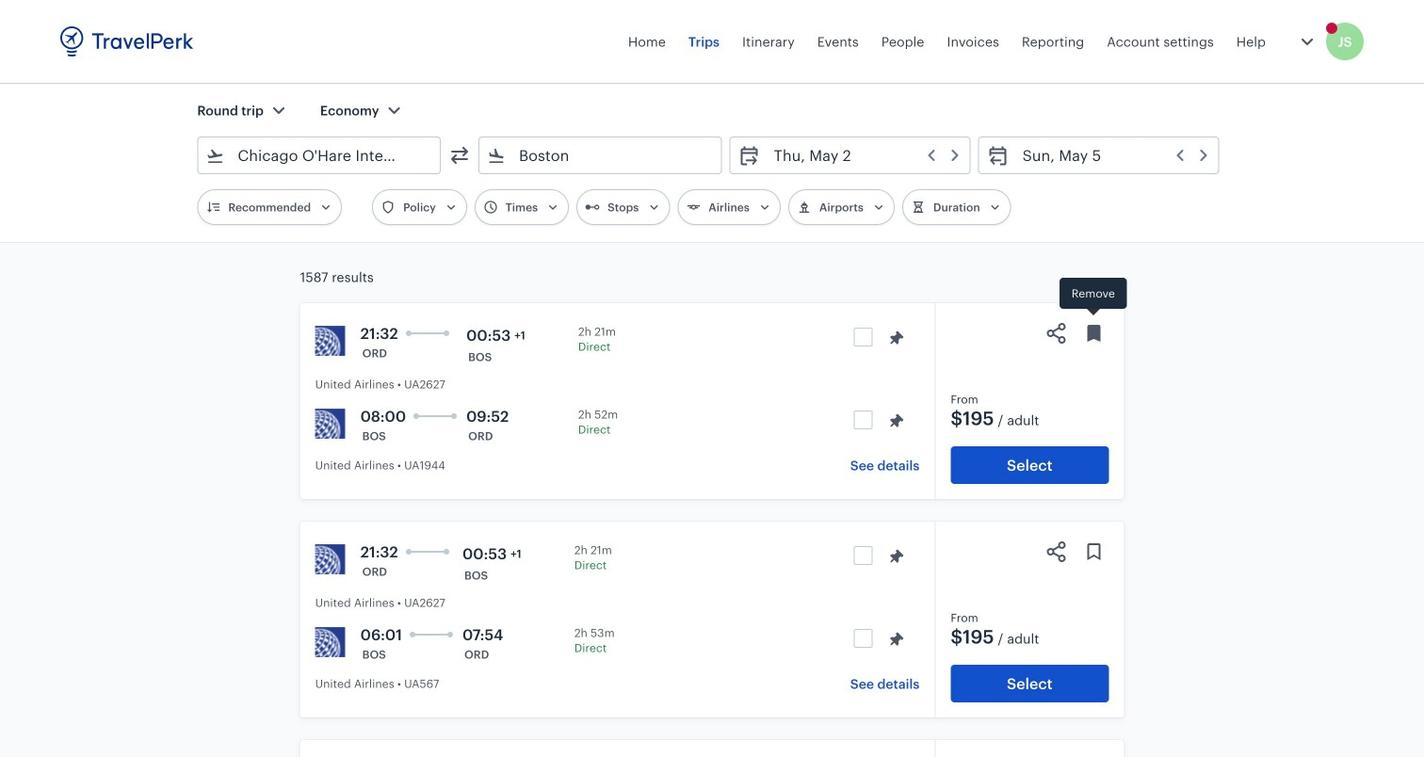 Task type: locate. For each thing, give the bounding box(es) containing it.
tooltip
[[1060, 278, 1127, 318]]

0 vertical spatial united airlines image
[[315, 326, 345, 356]]

1 vertical spatial united airlines image
[[315, 627, 345, 658]]

1 united airlines image from the top
[[315, 326, 345, 356]]

2 united airlines image from the top
[[315, 545, 345, 575]]

united airlines image
[[315, 326, 345, 356], [315, 545, 345, 575]]

1 vertical spatial united airlines image
[[315, 545, 345, 575]]

0 vertical spatial united airlines image
[[315, 409, 345, 439]]

2 united airlines image from the top
[[315, 627, 345, 658]]

From search field
[[225, 140, 415, 171]]

Depart field
[[761, 140, 962, 171]]

To search field
[[506, 140, 697, 171]]

united airlines image for 1st united airlines icon from the bottom
[[315, 545, 345, 575]]

united airlines image
[[315, 409, 345, 439], [315, 627, 345, 658]]



Task type: describe. For each thing, give the bounding box(es) containing it.
Return field
[[1010, 140, 1211, 171]]

united airlines image for second united airlines icon from the bottom of the page
[[315, 326, 345, 356]]

1 united airlines image from the top
[[315, 409, 345, 439]]



Task type: vqa. For each thing, say whether or not it's contained in the screenshot.
1st United Airlines image from the bottom of the page
yes



